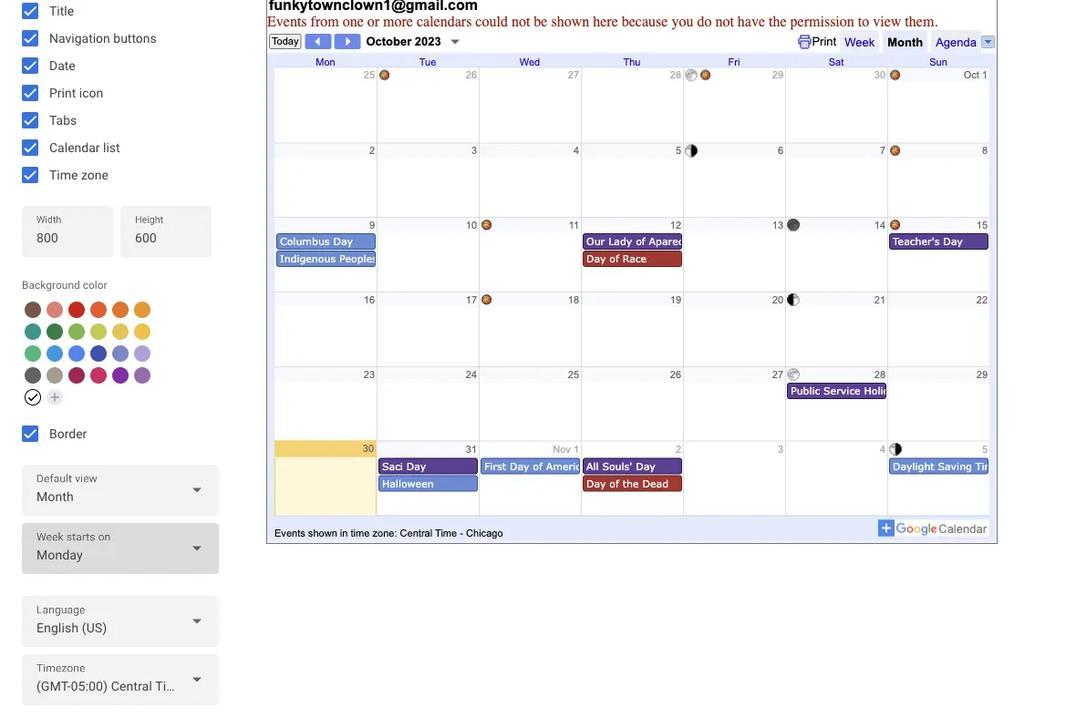 Task type: vqa. For each thing, say whether or not it's contained in the screenshot.
"SEARCH FIELD"
no



Task type: locate. For each thing, give the bounding box(es) containing it.
citron menu item
[[112, 324, 129, 340]]

border
[[49, 426, 87, 441]]

None number field
[[36, 225, 98, 251], [135, 225, 197, 251], [36, 225, 98, 251], [135, 225, 197, 251]]

zone
[[81, 167, 108, 182]]

navigation buttons
[[49, 31, 157, 46]]

calendar color menu item
[[25, 389, 41, 406]]

cocoa menu item
[[25, 302, 41, 318]]

calendar
[[49, 140, 100, 155]]

navigation
[[49, 31, 110, 46]]

flamingo menu item
[[47, 302, 63, 318]]

calendar list
[[49, 140, 120, 155]]

add custom color menu item
[[47, 389, 63, 406]]

amethyst menu item
[[134, 368, 150, 384]]

pistachio menu item
[[68, 324, 85, 340]]

graphite menu item
[[25, 368, 41, 384]]

peacock menu item
[[47, 346, 63, 362]]

None field
[[22, 465, 219, 516], [22, 524, 219, 575], [22, 596, 219, 648], [22, 655, 219, 706], [22, 465, 219, 516], [22, 524, 219, 575], [22, 596, 219, 648], [22, 655, 219, 706]]

icon
[[79, 85, 103, 100]]

avocado menu item
[[90, 324, 107, 340]]

time zone
[[49, 167, 108, 182]]

tomato menu item
[[68, 302, 85, 318]]

print icon
[[49, 85, 103, 100]]

cobalt menu item
[[68, 346, 85, 362]]

title
[[49, 3, 74, 18]]

list
[[103, 140, 120, 155]]

birch menu item
[[47, 368, 63, 384]]

background
[[22, 279, 80, 292]]

pumpkin menu item
[[112, 302, 129, 318]]



Task type: describe. For each thing, give the bounding box(es) containing it.
radicchio menu item
[[68, 368, 85, 384]]

buttons
[[113, 31, 157, 46]]

print
[[49, 85, 76, 100]]

lavender menu item
[[112, 346, 129, 362]]

tabs
[[49, 113, 77, 128]]

wisteria menu item
[[134, 346, 150, 362]]

tangerine menu item
[[90, 302, 107, 318]]

banana menu item
[[134, 324, 150, 340]]

time
[[49, 167, 78, 182]]

blueberry menu item
[[90, 346, 107, 362]]

basil menu item
[[47, 324, 63, 340]]

grape menu item
[[112, 368, 129, 384]]

color
[[83, 279, 107, 292]]

eucalyptus menu item
[[25, 324, 41, 340]]

date
[[49, 58, 76, 73]]

mango menu item
[[134, 302, 150, 318]]

sage menu item
[[25, 346, 41, 362]]

cherry blossom menu item
[[90, 368, 107, 384]]

background color
[[22, 279, 107, 292]]



